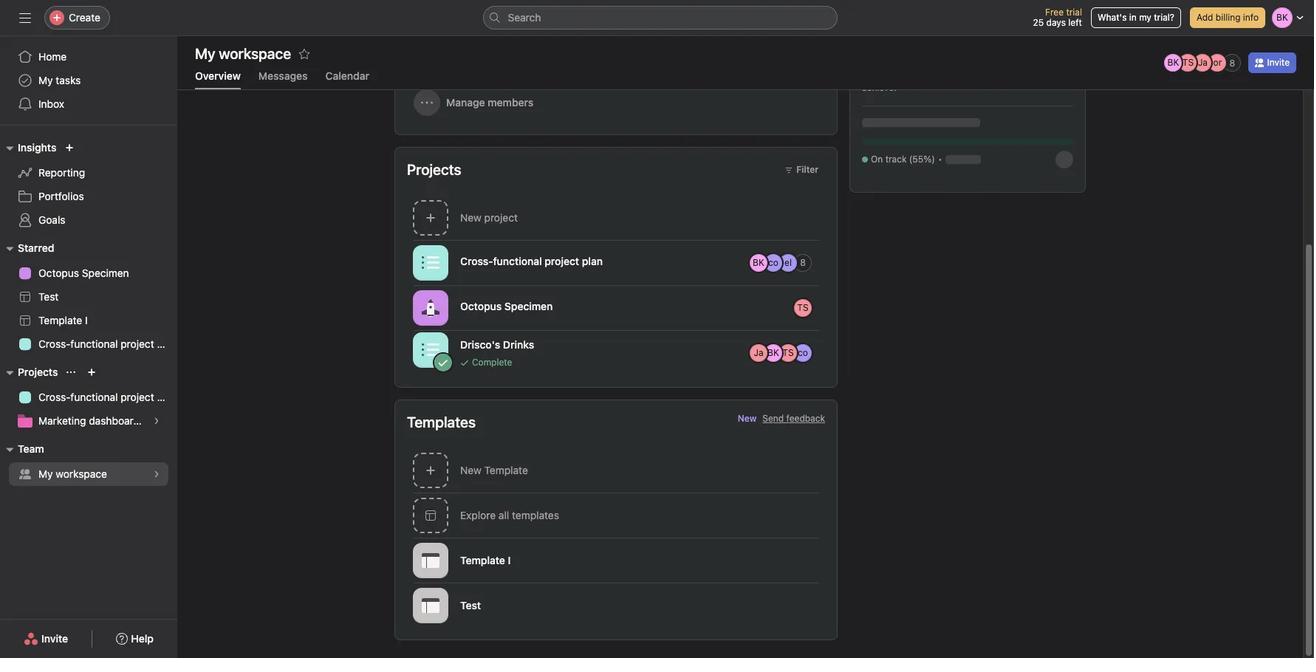 Task type: locate. For each thing, give the bounding box(es) containing it.
template i left toggle project template starred status icon
[[460, 554, 511, 567]]

or
[[1214, 57, 1223, 68]]

rocket image
[[422, 299, 440, 317]]

new for projects
[[460, 211, 482, 224]]

cross- up marketing
[[38, 391, 70, 404]]

0 horizontal spatial i
[[85, 314, 88, 327]]

0 vertical spatial specimen
[[82, 267, 129, 279]]

1 horizontal spatial projects
[[407, 161, 462, 178]]

inbox link
[[9, 92, 168, 116]]

octopus specimen up drisco's drinks
[[460, 300, 553, 312]]

help button
[[107, 626, 163, 653]]

1 vertical spatial add
[[862, 68, 879, 79]]

functional inside projects element
[[70, 391, 118, 404]]

0 horizontal spatial test link
[[9, 285, 168, 309]]

2 vertical spatial template
[[460, 554, 505, 567]]

1 horizontal spatial bk
[[768, 347, 780, 358]]

template image inside test link
[[422, 597, 440, 615]]

0 horizontal spatial projects
[[18, 366, 58, 378]]

octopus
[[38, 267, 79, 279], [460, 300, 502, 312]]

functional up new project or portfolio image
[[70, 338, 118, 350]]

cross-functional project plan down new project
[[460, 255, 603, 267]]

my
[[38, 74, 53, 86], [38, 468, 53, 480]]

1 vertical spatial cross-functional project plan link
[[9, 386, 177, 409]]

add for add a goal so the team can see what you hope to achieve.
[[862, 68, 879, 79]]

new image
[[65, 143, 74, 152]]

octopus up drisco's
[[460, 300, 502, 312]]

my tasks link
[[9, 69, 168, 92]]

functional up marketing dashboards
[[70, 391, 118, 404]]

add inside add a goal so the team can see what you hope to achieve.
[[862, 68, 879, 79]]

1 horizontal spatial template i
[[460, 554, 511, 567]]

track
[[886, 154, 907, 165]]

0 vertical spatial octopus
[[38, 267, 79, 279]]

hope
[[1036, 68, 1057, 79]]

can
[[961, 68, 976, 79]]

0 horizontal spatial specimen
[[82, 267, 129, 279]]

1 vertical spatial test
[[460, 599, 481, 612]]

0 vertical spatial projects
[[407, 161, 462, 178]]

1 template image from the top
[[422, 552, 440, 569]]

0 vertical spatial bk
[[1168, 57, 1180, 68]]

add inside button
[[1197, 12, 1214, 23]]

octopus inside starred element
[[38, 267, 79, 279]]

0 vertical spatial invite button
[[1249, 52, 1297, 73]]

add left billing
[[1197, 12, 1214, 23]]

add to starred image
[[299, 48, 310, 60]]

0 horizontal spatial 8
[[800, 257, 806, 268]]

ja up send
[[754, 347, 764, 358]]

1 vertical spatial i
[[508, 554, 511, 567]]

1 horizontal spatial octopus specimen
[[460, 300, 553, 312]]

1 vertical spatial ja
[[754, 347, 764, 358]]

1 vertical spatial octopus
[[460, 300, 502, 312]]

cross-functional project plan
[[460, 255, 603, 267], [38, 338, 177, 350], [38, 391, 177, 404]]

8
[[1230, 57, 1236, 68], [800, 257, 806, 268]]

drisco's
[[460, 338, 501, 351]]

portfolios link
[[9, 185, 168, 208]]

global element
[[0, 36, 177, 125]]

1 vertical spatial template image
[[422, 597, 440, 615]]

projects left show options, current sort, top image
[[18, 366, 58, 378]]

project
[[484, 211, 518, 224], [545, 255, 579, 267], [121, 338, 154, 350], [121, 391, 154, 404]]

0 vertical spatial test
[[38, 290, 59, 303]]

cross-functional project plan link up marketing dashboards
[[9, 386, 177, 409]]

project inside starred element
[[121, 338, 154, 350]]

hide sidebar image
[[19, 12, 31, 24]]

1 vertical spatial test link
[[395, 583, 837, 628]]

0 horizontal spatial ts
[[783, 347, 794, 358]]

i left toggle project template starred status icon
[[508, 554, 511, 567]]

template image
[[422, 552, 440, 569], [422, 597, 440, 615]]

1 vertical spatial invite
[[41, 633, 68, 645]]

0 vertical spatial test link
[[9, 285, 168, 309]]

0 vertical spatial template i
[[38, 314, 88, 327]]

cross-functional project plan for second cross-functional project plan link from the bottom
[[38, 338, 177, 350]]

new for templates
[[460, 464, 482, 477]]

team
[[938, 68, 958, 79]]

add
[[1197, 12, 1214, 23], [862, 68, 879, 79]]

1 cross-functional project plan link from the top
[[9, 333, 177, 356]]

1 vertical spatial template i link
[[395, 538, 837, 583]]

25
[[1034, 17, 1044, 28]]

0 vertical spatial template
[[38, 314, 82, 327]]

i down octopus specimen link
[[85, 314, 88, 327]]

team
[[18, 443, 44, 455]]

0 horizontal spatial test
[[38, 290, 59, 303]]

1 vertical spatial projects
[[18, 366, 58, 378]]

bk up send
[[768, 347, 780, 358]]

0 vertical spatial cross-functional project plan link
[[9, 333, 177, 356]]

bk left or
[[1168, 57, 1180, 68]]

my inside global element
[[38, 74, 53, 86]]

1 vertical spatial list image
[[422, 341, 440, 359]]

explore
[[460, 509, 496, 522]]

octopus specimen down goals link on the top left
[[38, 267, 129, 279]]

template up show options, current sort, top image
[[38, 314, 82, 327]]

cross-functional project plan inside projects element
[[38, 391, 177, 404]]

octopus down starred
[[38, 267, 79, 279]]

1 horizontal spatial octopus
[[460, 300, 502, 312]]

0 vertical spatial 8
[[1230, 57, 1236, 68]]

list image up rocket image
[[422, 254, 440, 272]]

you
[[1018, 68, 1033, 79]]

0 vertical spatial new
[[460, 211, 482, 224]]

free
[[1046, 7, 1064, 18]]

messages button
[[259, 69, 308, 89]]

manage members
[[446, 96, 534, 109]]

2 my from the top
[[38, 468, 53, 480]]

1 vertical spatial co
[[798, 347, 808, 358]]

0 vertical spatial template image
[[422, 552, 440, 569]]

1 vertical spatial ts
[[798, 302, 809, 313]]

1 vertical spatial cross-
[[38, 338, 70, 350]]

1 vertical spatial 8
[[800, 257, 806, 268]]

1 vertical spatial invite button
[[14, 626, 78, 653]]

test
[[38, 290, 59, 303], [460, 599, 481, 612]]

co up feedback at the right
[[798, 347, 808, 358]]

2 vertical spatial cross-
[[38, 391, 70, 404]]

my tasks
[[38, 74, 81, 86]]

0 vertical spatial template i link
[[9, 309, 168, 333]]

add billing info
[[1197, 12, 1259, 23]]

marketing
[[38, 415, 86, 427]]

1 horizontal spatial ja
[[1199, 57, 1208, 68]]

ja
[[1199, 57, 1208, 68], [754, 347, 764, 358]]

1 vertical spatial functional
[[70, 338, 118, 350]]

1 horizontal spatial add
[[1197, 12, 1214, 23]]

0 horizontal spatial ja
[[754, 347, 764, 358]]

add left a
[[862, 68, 879, 79]]

1 vertical spatial specimen
[[505, 300, 553, 312]]

octopus specimen inside starred element
[[38, 267, 129, 279]]

marketing dashboards
[[38, 415, 145, 427]]

0 horizontal spatial bk
[[753, 257, 765, 268]]

8 right el
[[800, 257, 806, 268]]

1 vertical spatial cross-functional project plan
[[38, 338, 177, 350]]

0 vertical spatial list image
[[422, 254, 440, 272]]

test link
[[9, 285, 168, 309], [395, 583, 837, 628]]

0 vertical spatial ts
[[1183, 57, 1194, 68]]

starred element
[[0, 235, 177, 359]]

explore all templates
[[460, 509, 559, 522]]

bk left el
[[753, 257, 765, 268]]

templates
[[407, 414, 476, 431]]

a
[[882, 68, 886, 79]]

inbox
[[38, 98, 64, 110]]

0 vertical spatial i
[[85, 314, 88, 327]]

cross-
[[460, 255, 493, 267], [38, 338, 70, 350], [38, 391, 70, 404]]

0 horizontal spatial octopus
[[38, 267, 79, 279]]

marketing dashboards link
[[9, 409, 168, 433]]

my left tasks
[[38, 74, 53, 86]]

0 vertical spatial cross-
[[460, 255, 493, 267]]

1 horizontal spatial 8
[[1230, 57, 1236, 68]]

cross- down new project
[[460, 255, 493, 267]]

template
[[38, 314, 82, 327], [484, 464, 528, 477], [460, 554, 505, 567]]

1 vertical spatial my
[[38, 468, 53, 480]]

2 vertical spatial plan
[[157, 391, 177, 404]]

i inside starred element
[[85, 314, 88, 327]]

0 horizontal spatial add
[[862, 68, 879, 79]]

the
[[922, 68, 935, 79]]

0 vertical spatial plan
[[582, 255, 603, 267]]

0 horizontal spatial co
[[769, 257, 779, 268]]

on
[[871, 154, 883, 165]]

template i link
[[9, 309, 168, 333], [395, 538, 837, 583]]

1 horizontal spatial i
[[508, 554, 511, 567]]

template inside starred element
[[38, 314, 82, 327]]

functional inside starred element
[[70, 338, 118, 350]]

see details, marketing dashboards image
[[152, 417, 161, 426]]

my down team
[[38, 468, 53, 480]]

1 vertical spatial plan
[[157, 338, 177, 350]]

what's in my trial? button
[[1092, 7, 1182, 28]]

specimen down goals link on the top left
[[82, 267, 129, 279]]

info
[[1244, 12, 1259, 23]]

invite button
[[1249, 52, 1297, 73], [14, 626, 78, 653]]

starred button
[[0, 239, 54, 257]]

0 vertical spatial octopus specimen
[[38, 267, 129, 279]]

functional
[[493, 255, 542, 267], [70, 338, 118, 350], [70, 391, 118, 404]]

projects
[[407, 161, 462, 178], [18, 366, 58, 378]]

2 horizontal spatial bk
[[1168, 57, 1180, 68]]

cross-functional project plan inside starred element
[[38, 338, 177, 350]]

goals link
[[9, 208, 168, 232]]

specimen up the drinks
[[505, 300, 553, 312]]

cross-functional project plan link
[[9, 333, 177, 356], [9, 386, 177, 409]]

2 template image from the top
[[422, 597, 440, 615]]

functional for second cross-functional project plan link from the bottom
[[70, 338, 118, 350]]

cross- inside starred element
[[38, 338, 70, 350]]

template i up show options, current sort, top image
[[38, 314, 88, 327]]

trial
[[1067, 7, 1083, 18]]

help
[[131, 633, 154, 645]]

0 horizontal spatial octopus specimen
[[38, 267, 129, 279]]

new template
[[460, 464, 528, 477]]

co left el
[[769, 257, 779, 268]]

0 horizontal spatial invite
[[41, 633, 68, 645]]

octopus specimen
[[38, 267, 129, 279], [460, 300, 553, 312]]

cross-functional project plan link up new project or portfolio image
[[9, 333, 177, 356]]

functional for second cross-functional project plan link from the top
[[70, 391, 118, 404]]

0 vertical spatial add
[[1197, 12, 1214, 23]]

1 horizontal spatial test link
[[395, 583, 837, 628]]

•
[[939, 154, 943, 165]]

2 vertical spatial functional
[[70, 391, 118, 404]]

drinks
[[503, 338, 534, 351]]

1 vertical spatial octopus specimen
[[460, 300, 553, 312]]

0 vertical spatial functional
[[493, 255, 542, 267]]

list image
[[422, 254, 440, 272], [422, 341, 440, 359]]

template i inside starred element
[[38, 314, 88, 327]]

1 horizontal spatial test
[[460, 599, 481, 612]]

projects up new project
[[407, 161, 462, 178]]

plan inside starred element
[[157, 338, 177, 350]]

0 horizontal spatial invite button
[[14, 626, 78, 653]]

template i
[[38, 314, 88, 327], [460, 554, 511, 567]]

ts
[[1183, 57, 1194, 68], [798, 302, 809, 313], [783, 347, 794, 358]]

8 right or
[[1230, 57, 1236, 68]]

1 vertical spatial bk
[[753, 257, 765, 268]]

functional down new project
[[493, 255, 542, 267]]

2 horizontal spatial ts
[[1183, 57, 1194, 68]]

0 vertical spatial my
[[38, 74, 53, 86]]

2 vertical spatial new
[[460, 464, 482, 477]]

ja left or
[[1199, 57, 1208, 68]]

1 my from the top
[[38, 74, 53, 86]]

0 vertical spatial invite
[[1268, 57, 1290, 68]]

my inside the teams element
[[38, 468, 53, 480]]

left
[[1069, 17, 1083, 28]]

invite
[[1268, 57, 1290, 68], [41, 633, 68, 645]]

cross-functional project plan up dashboards
[[38, 391, 177, 404]]

messages
[[259, 69, 308, 82]]

template up all
[[484, 464, 528, 477]]

2 vertical spatial cross-functional project plan
[[38, 391, 177, 404]]

cross-functional project plan up new project or portfolio image
[[38, 338, 177, 350]]

list image down rocket image
[[422, 341, 440, 359]]

0 horizontal spatial template i
[[38, 314, 88, 327]]

complete
[[472, 357, 512, 368]]

insights
[[18, 141, 56, 154]]

template left toggle project template starred status icon
[[460, 554, 505, 567]]

cross- up show options, current sort, top image
[[38, 338, 70, 350]]



Task type: describe. For each thing, give the bounding box(es) containing it.
manage members button
[[407, 83, 543, 123]]

1 vertical spatial template
[[484, 464, 528, 477]]

reporting link
[[9, 161, 168, 185]]

goals
[[38, 214, 65, 226]]

search button
[[483, 6, 838, 30]]

teams element
[[0, 436, 177, 489]]

1 vertical spatial template i
[[460, 554, 511, 567]]

starred
[[18, 242, 54, 254]]

my for my workspace
[[38, 468, 53, 480]]

my for my tasks
[[38, 74, 53, 86]]

goal
[[889, 68, 907, 79]]

create button
[[44, 6, 110, 30]]

projects element
[[0, 359, 177, 436]]

add billing info button
[[1191, 7, 1266, 28]]

see details, my workspace image
[[152, 470, 161, 479]]

cross-functional project plan for second cross-functional project plan link from the top
[[38, 391, 177, 404]]

octopus specimen link
[[9, 262, 168, 285]]

send
[[763, 413, 784, 424]]

cross- inside projects element
[[38, 391, 70, 404]]

so
[[909, 68, 919, 79]]

new project
[[460, 211, 518, 224]]

add for add billing info
[[1197, 12, 1214, 23]]

drisco's drinks
[[460, 338, 534, 351]]

send feedback link
[[763, 412, 825, 426]]

free trial 25 days left
[[1034, 7, 1083, 28]]

what's in my trial?
[[1098, 12, 1175, 23]]

2 list image from the top
[[422, 341, 440, 359]]

8 for or
[[1230, 57, 1236, 68]]

projects button
[[0, 364, 58, 381]]

plan inside projects element
[[157, 391, 177, 404]]

1 horizontal spatial co
[[798, 347, 808, 358]]

on track (55%)
[[871, 154, 936, 165]]

feedback
[[787, 413, 825, 424]]

new project or portfolio image
[[88, 368, 96, 377]]

overview
[[195, 69, 241, 82]]

test link inside starred element
[[9, 285, 168, 309]]

2 vertical spatial ts
[[783, 347, 794, 358]]

projects inside dropdown button
[[18, 366, 58, 378]]

team button
[[0, 440, 44, 458]]

0 vertical spatial ja
[[1199, 57, 1208, 68]]

1 horizontal spatial invite button
[[1249, 52, 1297, 73]]

filter
[[797, 164, 819, 175]]

my workspace
[[38, 468, 107, 480]]

insights element
[[0, 135, 177, 235]]

what
[[996, 68, 1016, 79]]

to
[[1059, 68, 1068, 79]]

my workspace
[[195, 45, 291, 62]]

dashboards
[[89, 415, 145, 427]]

my
[[1140, 12, 1152, 23]]

1 list image from the top
[[422, 254, 440, 272]]

search
[[508, 11, 541, 24]]

what's
[[1098, 12, 1127, 23]]

add a goal so the team can see what you hope to achieve.
[[862, 68, 1068, 93]]

el
[[785, 257, 792, 268]]

home
[[38, 50, 67, 63]]

in
[[1130, 12, 1137, 23]]

(55%)
[[910, 154, 936, 165]]

0 vertical spatial cross-functional project plan
[[460, 255, 603, 267]]

0 horizontal spatial template i link
[[9, 309, 168, 333]]

home link
[[9, 45, 168, 69]]

achieve.
[[862, 82, 897, 93]]

search list box
[[483, 6, 838, 30]]

2 cross-functional project plan link from the top
[[9, 386, 177, 409]]

template image for rightmost template i link
[[422, 552, 440, 569]]

days
[[1047, 17, 1066, 28]]

billing
[[1216, 12, 1241, 23]]

template image for bottom test link
[[422, 597, 440, 615]]

1 horizontal spatial ts
[[798, 302, 809, 313]]

2 vertical spatial bk
[[768, 347, 780, 358]]

create
[[69, 11, 100, 24]]

insights button
[[0, 139, 56, 157]]

workspace
[[56, 468, 107, 480]]

toggle project starred status image
[[540, 340, 549, 349]]

calendar
[[326, 69, 369, 82]]

templates
[[512, 509, 559, 522]]

1 vertical spatial new
[[738, 413, 757, 424]]

all
[[499, 509, 509, 522]]

tasks
[[56, 74, 81, 86]]

specimen inside starred element
[[82, 267, 129, 279]]

overview button
[[195, 69, 241, 89]]

reporting
[[38, 166, 85, 179]]

1 horizontal spatial template i link
[[395, 538, 837, 583]]

new send feedback
[[738, 413, 825, 424]]

trial?
[[1155, 12, 1175, 23]]

8 for el
[[800, 257, 806, 268]]

my workspace link
[[9, 463, 168, 486]]

portfolios
[[38, 190, 84, 202]]

see
[[978, 68, 993, 79]]

1 horizontal spatial invite
[[1268, 57, 1290, 68]]

filter button
[[778, 160, 825, 180]]

toggle project template starred status image
[[517, 556, 526, 565]]

1 horizontal spatial specimen
[[505, 300, 553, 312]]

calendar button
[[326, 69, 369, 89]]

0 vertical spatial co
[[769, 257, 779, 268]]

show options, current sort, top image
[[67, 368, 76, 377]]

test inside starred element
[[38, 290, 59, 303]]



Task type: vqa. For each thing, say whether or not it's contained in the screenshot.
Task moved to a section → Set Designer the section
no



